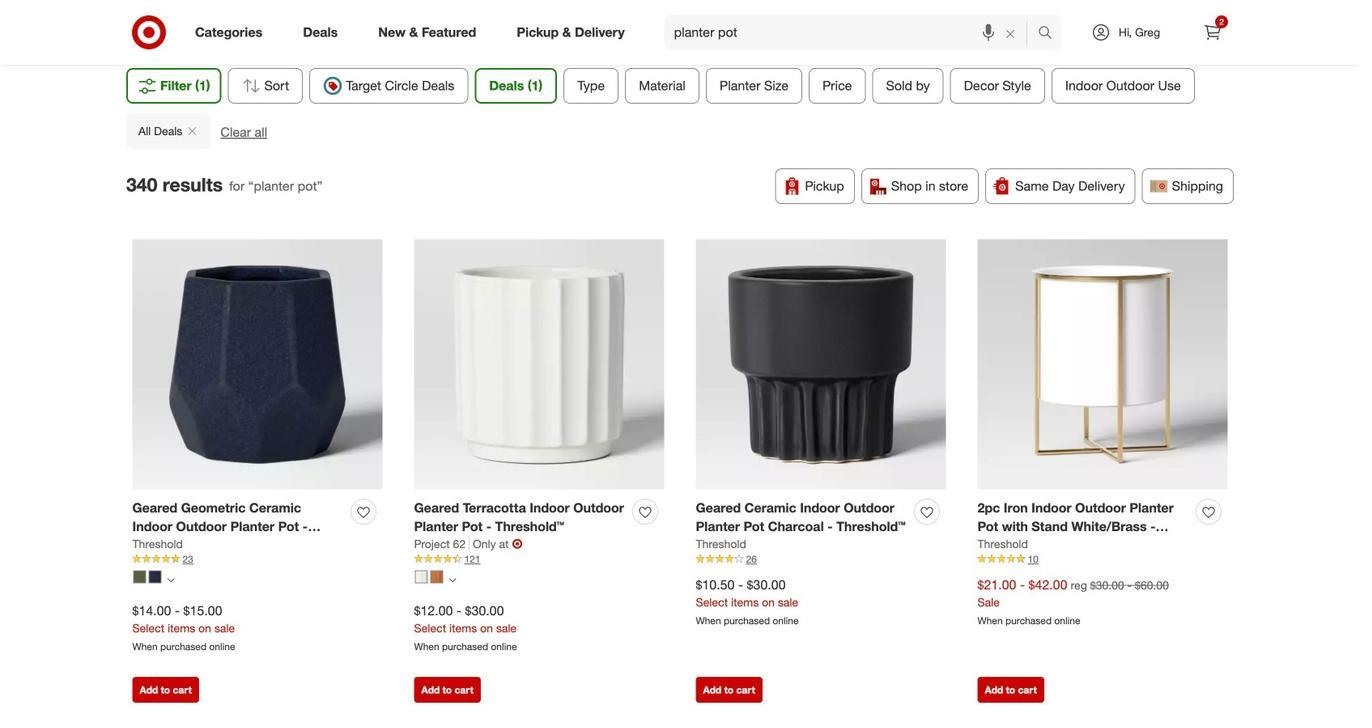 Task type: locate. For each thing, give the bounding box(es) containing it.
all colors image
[[167, 577, 175, 584], [449, 577, 456, 584]]

all colors image right "orange" icon
[[449, 577, 456, 584]]

1 all colors element from the left
[[167, 574, 175, 584]]

all colors element for blue image
[[167, 574, 175, 584]]

all colors image right blue image
[[167, 577, 175, 584]]

geared terracotta indoor outdoor planter pot  - threshold™ image
[[414, 239, 665, 490], [414, 239, 665, 490]]

all colors element right blue image
[[167, 574, 175, 584]]

all colors image for "orange" icon
[[449, 577, 456, 584]]

1 horizontal spatial all colors image
[[449, 577, 456, 584]]

all colors element
[[167, 574, 175, 584], [449, 574, 456, 584]]

blue image
[[149, 571, 162, 584]]

2 all colors image from the left
[[449, 577, 456, 584]]

0 horizontal spatial all colors element
[[167, 574, 175, 584]]

2 all colors element from the left
[[449, 574, 456, 584]]

orange image
[[430, 571, 443, 584]]

geared geometric ceramic indoor outdoor planter pot - threshold™ image
[[132, 239, 383, 490], [132, 239, 383, 490]]

1 horizontal spatial all colors element
[[449, 574, 456, 584]]

geared ceramic indoor outdoor planter pot charcoal - threshold™ image
[[696, 239, 946, 490], [696, 239, 946, 490]]

all colors element right "orange" icon
[[449, 574, 456, 584]]

green image
[[133, 571, 146, 584]]

1 all colors image from the left
[[167, 577, 175, 584]]

all colors element for "orange" icon
[[449, 574, 456, 584]]

2pc iron indoor outdoor planter pot with stand white/brass - threshold image
[[978, 239, 1228, 490], [978, 239, 1228, 490]]

0 horizontal spatial all colors image
[[167, 577, 175, 584]]



Task type: describe. For each thing, give the bounding box(es) containing it.
What can we help you find? suggestions appear below search field
[[665, 15, 1042, 50]]

all colors image for blue image
[[167, 577, 175, 584]]

advertisement element
[[194, 0, 1166, 38]]

white image
[[415, 571, 428, 584]]



Task type: vqa. For each thing, say whether or not it's contained in the screenshot.
My spaces
no



